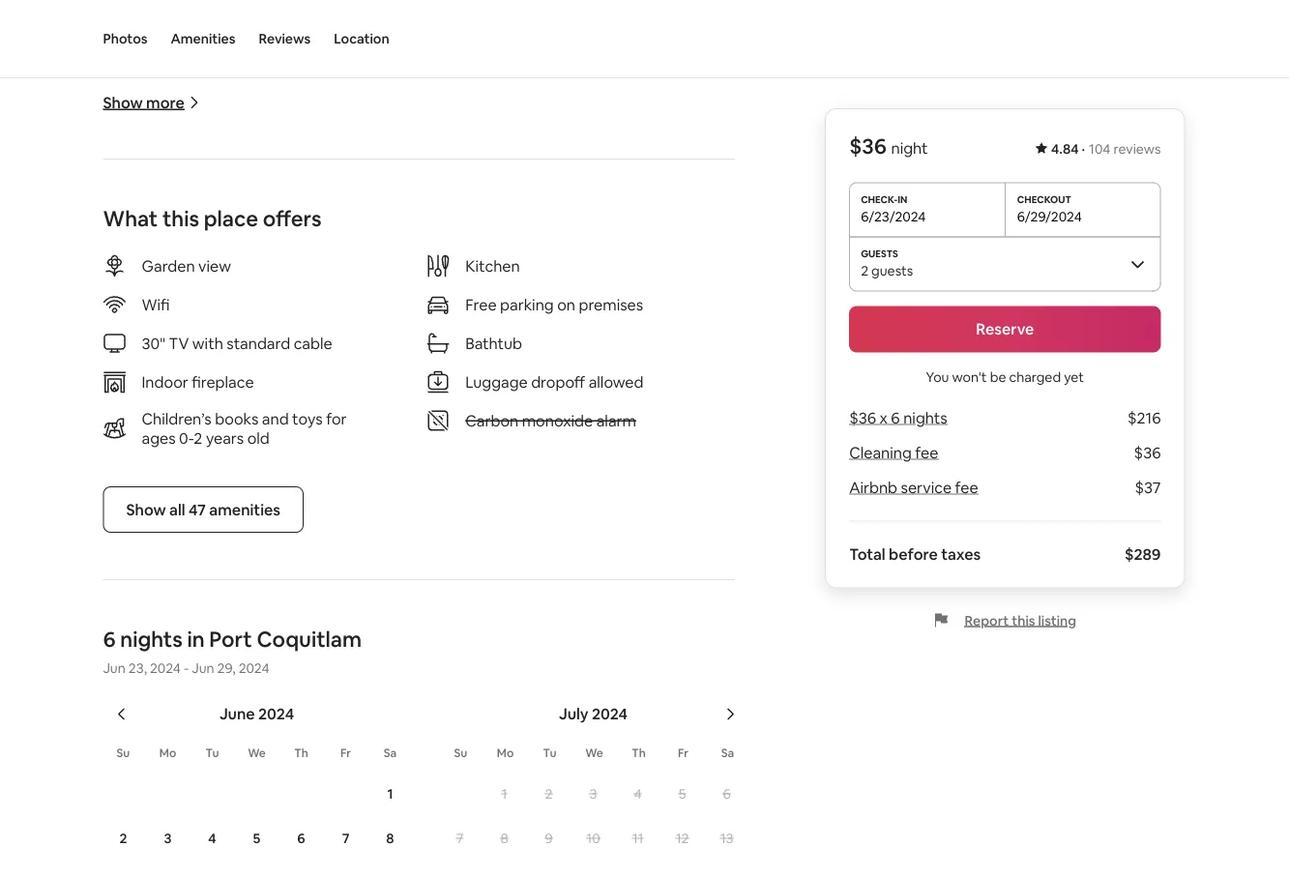 Task type: vqa. For each thing, say whether or not it's contained in the screenshot.
the 12 button
yes



Task type: describe. For each thing, give the bounding box(es) containing it.
show all 47 amenities button
[[103, 487, 304, 533]]

1 horizontal spatial 3 button
[[571, 773, 616, 816]]

nights inside 6 nights in port coquitlam jun 23, 2024 - jun 29, 2024
[[120, 625, 183, 653]]

reviews
[[1114, 140, 1161, 158]]

1 horizontal spatial fee
[[955, 478, 979, 498]]

airbnb
[[849, 478, 898, 498]]

$36 for $36
[[1134, 443, 1161, 463]]

2 mo from the left
[[497, 746, 514, 761]]

5 for the right 5 button
[[679, 786, 686, 803]]

cable
[[294, 333, 332, 353]]

0 horizontal spatial 5 button
[[235, 817, 279, 860]]

report
[[965, 612, 1009, 629]]

2 7 button from the left
[[438, 817, 482, 860]]

june 2024
[[219, 704, 294, 724]]

toys
[[292, 409, 323, 429]]

with
[[192, 333, 223, 353]]

2 sa from the left
[[721, 746, 734, 761]]

0 vertical spatial 4
[[634, 786, 642, 803]]

years
[[206, 428, 244, 448]]

$216
[[1128, 408, 1161, 428]]

1 sa from the left
[[384, 746, 397, 761]]

2024 right "29," in the left bottom of the page
[[239, 660, 270, 677]]

children's books and toys for ages 0-2 years old
[[142, 409, 347, 448]]

standard
[[227, 333, 290, 353]]

1 horizontal spatial 5 button
[[660, 773, 705, 816]]

$289
[[1125, 545, 1161, 564]]

23,
[[128, 660, 147, 677]]

1 mo from the left
[[159, 746, 176, 761]]

june
[[219, 704, 255, 724]]

coquitlam
[[257, 625, 362, 653]]

this for what
[[162, 205, 199, 232]]

more
[[146, 92, 185, 112]]

calendar application
[[80, 683, 1289, 876]]

-
[[184, 660, 189, 677]]

$36 x 6 nights
[[849, 408, 948, 428]]

$36 x 6 nights button
[[849, 408, 948, 428]]

in
[[187, 625, 205, 653]]

charged
[[1009, 368, 1061, 385]]

104
[[1089, 140, 1111, 158]]

this for report
[[1012, 612, 1036, 629]]

photos
[[103, 30, 147, 47]]

6/23/2024
[[861, 207, 926, 225]]

6/29/2024
[[1017, 207, 1082, 225]]

allowed
[[589, 372, 644, 392]]

0 vertical spatial nights
[[904, 408, 948, 428]]

night
[[891, 138, 928, 158]]

taxes
[[941, 545, 981, 564]]

july 2024
[[559, 704, 628, 724]]

luggage dropoff allowed
[[465, 372, 644, 392]]

premises
[[579, 295, 643, 314]]

1 7 from the left
[[342, 830, 350, 847]]

garden view
[[142, 256, 231, 276]]

cleaning fee
[[849, 443, 939, 463]]

$37
[[1135, 478, 1161, 498]]

ages
[[142, 428, 176, 448]]

be
[[990, 368, 1006, 385]]

1 we from the left
[[248, 746, 266, 761]]

2 1 button from the left
[[482, 773, 527, 816]]

garden
[[142, 256, 195, 276]]

0 horizontal spatial 2 button
[[101, 817, 146, 860]]

you
[[926, 368, 949, 385]]

show more
[[103, 92, 185, 112]]

cleaning
[[849, 443, 912, 463]]

free parking on premises
[[465, 295, 643, 314]]

airbnb service fee button
[[849, 478, 979, 498]]

2 inside children's books and toys for ages 0-2 years old
[[194, 428, 203, 448]]

2 1 from the left
[[502, 786, 507, 803]]

1 vertical spatial 6 button
[[279, 817, 324, 860]]

47
[[189, 500, 206, 520]]

0-
[[179, 428, 194, 448]]

1 vertical spatial 3
[[164, 830, 172, 847]]

reviews
[[259, 30, 311, 47]]

1 th from the left
[[294, 746, 308, 761]]

2 guests button
[[849, 237, 1161, 291]]

10
[[587, 830, 600, 847]]

2024 right the june
[[258, 704, 294, 724]]

indoor fireplace
[[142, 372, 254, 392]]

alarm
[[597, 411, 636, 431]]

view
[[198, 256, 231, 276]]

$36 for $36 night
[[849, 133, 887, 160]]

show for show more
[[103, 92, 143, 112]]

13
[[720, 830, 734, 847]]

10 button
[[571, 817, 616, 860]]

what this place offers
[[103, 205, 322, 232]]

offers
[[263, 205, 322, 232]]

1 vertical spatial 4
[[208, 830, 216, 847]]

1 fr from the left
[[341, 746, 351, 761]]

kitchen
[[465, 256, 520, 276]]



Task type: locate. For each thing, give the bounding box(es) containing it.
2 inside 2 guests dropdown button
[[861, 262, 869, 279]]

1 8 from the left
[[386, 830, 394, 847]]

1 8 button from the left
[[368, 817, 413, 860]]

2 guests
[[861, 262, 913, 279]]

0 horizontal spatial mo
[[159, 746, 176, 761]]

report this listing button
[[934, 612, 1077, 629]]

2 8 from the left
[[501, 830, 508, 847]]

listing
[[1038, 612, 1077, 629]]

this up garden view
[[162, 205, 199, 232]]

nights
[[904, 408, 948, 428], [120, 625, 183, 653]]

5 button
[[660, 773, 705, 816], [235, 817, 279, 860]]

location
[[334, 30, 390, 47]]

1 horizontal spatial 1 button
[[482, 773, 527, 816]]

2 jun from the left
[[192, 660, 214, 677]]

reserve button
[[849, 306, 1161, 353]]

carbon
[[465, 411, 519, 431]]

0 horizontal spatial 6 button
[[279, 817, 324, 860]]

1 horizontal spatial 3
[[590, 786, 597, 803]]

1 horizontal spatial 1
[[502, 786, 507, 803]]

0 vertical spatial 4 button
[[616, 773, 660, 816]]

4.84
[[1052, 140, 1079, 158]]

7
[[342, 830, 350, 847], [456, 830, 464, 847]]

we
[[248, 746, 266, 761], [585, 746, 603, 761]]

8 for first 8 button from right
[[501, 830, 508, 847]]

2 tu from the left
[[543, 746, 557, 761]]

1 su from the left
[[117, 746, 130, 761]]

5
[[679, 786, 686, 803], [253, 830, 261, 847]]

show left more
[[103, 92, 143, 112]]

0 horizontal spatial sa
[[384, 746, 397, 761]]

1 horizontal spatial 5
[[679, 786, 686, 803]]

1 vertical spatial show
[[126, 500, 166, 520]]

jun
[[103, 660, 126, 677], [192, 660, 214, 677]]

1 1 from the left
[[387, 786, 393, 803]]

0 horizontal spatial 4 button
[[190, 817, 235, 860]]

tu down "29," in the left bottom of the page
[[206, 746, 219, 761]]

1 tu from the left
[[206, 746, 219, 761]]

show more button
[[103, 92, 200, 112]]

30" tv with standard cable
[[142, 333, 332, 353]]

all
[[169, 500, 185, 520]]

show left all
[[126, 500, 166, 520]]

1 vertical spatial $36
[[849, 408, 876, 428]]

1 horizontal spatial 4
[[634, 786, 642, 803]]

show for show all 47 amenities
[[126, 500, 166, 520]]

0 vertical spatial 6 button
[[705, 773, 749, 816]]

0 horizontal spatial jun
[[103, 660, 126, 677]]

0 vertical spatial 3
[[590, 786, 597, 803]]

$36 left night
[[849, 133, 887, 160]]

0 horizontal spatial su
[[117, 746, 130, 761]]

old
[[247, 428, 270, 448]]

july
[[559, 704, 589, 724]]

monoxide
[[522, 411, 593, 431]]

1 horizontal spatial 8
[[501, 830, 508, 847]]

0 horizontal spatial 3 button
[[146, 817, 190, 860]]

8 for 1st 8 button
[[386, 830, 394, 847]]

0 vertical spatial 2 button
[[527, 773, 571, 816]]

1 vertical spatial nights
[[120, 625, 183, 653]]

8
[[386, 830, 394, 847], [501, 830, 508, 847]]

and
[[262, 409, 289, 429]]

1 horizontal spatial sa
[[721, 746, 734, 761]]

1 vertical spatial 2 button
[[101, 817, 146, 860]]

location button
[[334, 0, 390, 77]]

2
[[861, 262, 869, 279], [194, 428, 203, 448], [545, 786, 553, 803], [119, 830, 127, 847]]

fee
[[915, 443, 939, 463], [955, 478, 979, 498]]

9 button
[[527, 817, 571, 860]]

what
[[103, 205, 158, 232]]

fr
[[341, 746, 351, 761], [678, 746, 689, 761]]

·
[[1082, 140, 1085, 158]]

1 vertical spatial 3 button
[[146, 817, 190, 860]]

yet
[[1064, 368, 1084, 385]]

1 jun from the left
[[103, 660, 126, 677]]

$36 up $37
[[1134, 443, 1161, 463]]

1 vertical spatial fee
[[955, 478, 979, 498]]

1 horizontal spatial 7
[[456, 830, 464, 847]]

before
[[889, 545, 938, 564]]

this
[[162, 205, 199, 232], [1012, 612, 1036, 629]]

wifi
[[142, 295, 170, 314]]

6 inside 6 nights in port coquitlam jun 23, 2024 - jun 29, 2024
[[103, 625, 116, 653]]

tu
[[206, 746, 219, 761], [543, 746, 557, 761]]

port
[[209, 625, 252, 653]]

1 horizontal spatial fr
[[678, 746, 689, 761]]

1 horizontal spatial jun
[[192, 660, 214, 677]]

tv
[[169, 333, 189, 353]]

tu up 9
[[543, 746, 557, 761]]

1 horizontal spatial 7 button
[[438, 817, 482, 860]]

jun right -
[[192, 660, 214, 677]]

1 horizontal spatial 4 button
[[616, 773, 660, 816]]

2 8 button from the left
[[482, 817, 527, 860]]

0 vertical spatial show
[[103, 92, 143, 112]]

reviews button
[[259, 0, 311, 77]]

0 horizontal spatial 8
[[386, 830, 394, 847]]

1 vertical spatial this
[[1012, 612, 1036, 629]]

0 vertical spatial 5 button
[[660, 773, 705, 816]]

airbnb service fee
[[849, 478, 979, 498]]

1 horizontal spatial 6 button
[[705, 773, 749, 816]]

0 vertical spatial this
[[162, 205, 199, 232]]

2 su from the left
[[454, 746, 468, 761]]

we down june 2024
[[248, 746, 266, 761]]

3
[[590, 786, 597, 803], [164, 830, 172, 847]]

0 horizontal spatial 5
[[253, 830, 261, 847]]

0 horizontal spatial tu
[[206, 746, 219, 761]]

photos button
[[103, 0, 147, 77]]

parking
[[500, 295, 554, 314]]

0 horizontal spatial 7
[[342, 830, 350, 847]]

1 horizontal spatial th
[[632, 746, 646, 761]]

1 horizontal spatial this
[[1012, 612, 1036, 629]]

won't
[[952, 368, 987, 385]]

2 7 from the left
[[456, 830, 464, 847]]

12
[[676, 830, 689, 847]]

1 horizontal spatial nights
[[904, 408, 948, 428]]

1 vertical spatial 5
[[253, 830, 261, 847]]

11 button
[[616, 817, 660, 860]]

0 horizontal spatial th
[[294, 746, 308, 761]]

show
[[103, 92, 143, 112], [126, 500, 166, 520]]

11
[[632, 830, 644, 847]]

1 button
[[368, 773, 413, 816], [482, 773, 527, 816]]

1 horizontal spatial 2 button
[[527, 773, 571, 816]]

12 button
[[660, 817, 705, 860]]

30"
[[142, 333, 165, 353]]

0 horizontal spatial nights
[[120, 625, 183, 653]]

1 7 button from the left
[[324, 817, 368, 860]]

bathtub
[[465, 333, 522, 353]]

0 vertical spatial 5
[[679, 786, 686, 803]]

3 button
[[571, 773, 616, 816], [146, 817, 190, 860]]

0 horizontal spatial fee
[[915, 443, 939, 463]]

0 horizontal spatial fr
[[341, 746, 351, 761]]

0 horizontal spatial 3
[[164, 830, 172, 847]]

jun left 23,
[[103, 660, 126, 677]]

1 horizontal spatial tu
[[543, 746, 557, 761]]

nights right the x
[[904, 408, 948, 428]]

0 vertical spatial $36
[[849, 133, 887, 160]]

show inside button
[[126, 500, 166, 520]]

amenities
[[171, 30, 236, 47]]

sa
[[384, 746, 397, 761], [721, 746, 734, 761]]

fireplace
[[192, 372, 254, 392]]

this left listing
[[1012, 612, 1036, 629]]

0 horizontal spatial 1 button
[[368, 773, 413, 816]]

fee up service at right
[[915, 443, 939, 463]]

4.84 · 104 reviews
[[1052, 140, 1161, 158]]

1 vertical spatial 4 button
[[190, 817, 235, 860]]

books
[[215, 409, 259, 429]]

x
[[880, 408, 888, 428]]

0 horizontal spatial 1
[[387, 786, 393, 803]]

carbon monoxide alarm
[[465, 411, 636, 431]]

1 horizontal spatial we
[[585, 746, 603, 761]]

1 horizontal spatial 8 button
[[482, 817, 527, 860]]

2024 right the july
[[592, 704, 628, 724]]

nights up 23,
[[120, 625, 183, 653]]

$36
[[849, 133, 887, 160], [849, 408, 876, 428], [1134, 443, 1161, 463]]

0 horizontal spatial this
[[162, 205, 199, 232]]

children's
[[142, 409, 212, 429]]

2 we from the left
[[585, 746, 603, 761]]

luggage
[[465, 372, 528, 392]]

1 horizontal spatial mo
[[497, 746, 514, 761]]

service
[[901, 478, 952, 498]]

fee right service at right
[[955, 478, 979, 498]]

0 horizontal spatial 8 button
[[368, 817, 413, 860]]

$36 left the x
[[849, 408, 876, 428]]

$36 for $36 x 6 nights
[[849, 408, 876, 428]]

for
[[326, 409, 347, 429]]

0 horizontal spatial we
[[248, 746, 266, 761]]

2 fr from the left
[[678, 746, 689, 761]]

0 vertical spatial 3 button
[[571, 773, 616, 816]]

1 vertical spatial 5 button
[[235, 817, 279, 860]]

su
[[117, 746, 130, 761], [454, 746, 468, 761]]

2 button
[[527, 773, 571, 816], [101, 817, 146, 860]]

2 th from the left
[[632, 746, 646, 761]]

2 vertical spatial $36
[[1134, 443, 1161, 463]]

0 vertical spatial fee
[[915, 443, 939, 463]]

1 1 button from the left
[[368, 773, 413, 816]]

cleaning fee button
[[849, 443, 939, 463]]

place
[[204, 205, 258, 232]]

total before taxes
[[849, 545, 981, 564]]

6
[[891, 408, 900, 428], [103, 625, 116, 653], [723, 786, 731, 803], [297, 830, 305, 847]]

2024 left -
[[150, 660, 181, 677]]

13 button
[[705, 817, 749, 860]]

we down the july 2024
[[585, 746, 603, 761]]

free
[[465, 295, 497, 314]]

$36 night
[[849, 133, 928, 160]]

1 horizontal spatial su
[[454, 746, 468, 761]]

9
[[545, 830, 553, 847]]

0 horizontal spatial 4
[[208, 830, 216, 847]]

0 horizontal spatial 7 button
[[324, 817, 368, 860]]

amenities button
[[171, 0, 236, 77]]

5 for 5 button to the left
[[253, 830, 261, 847]]



